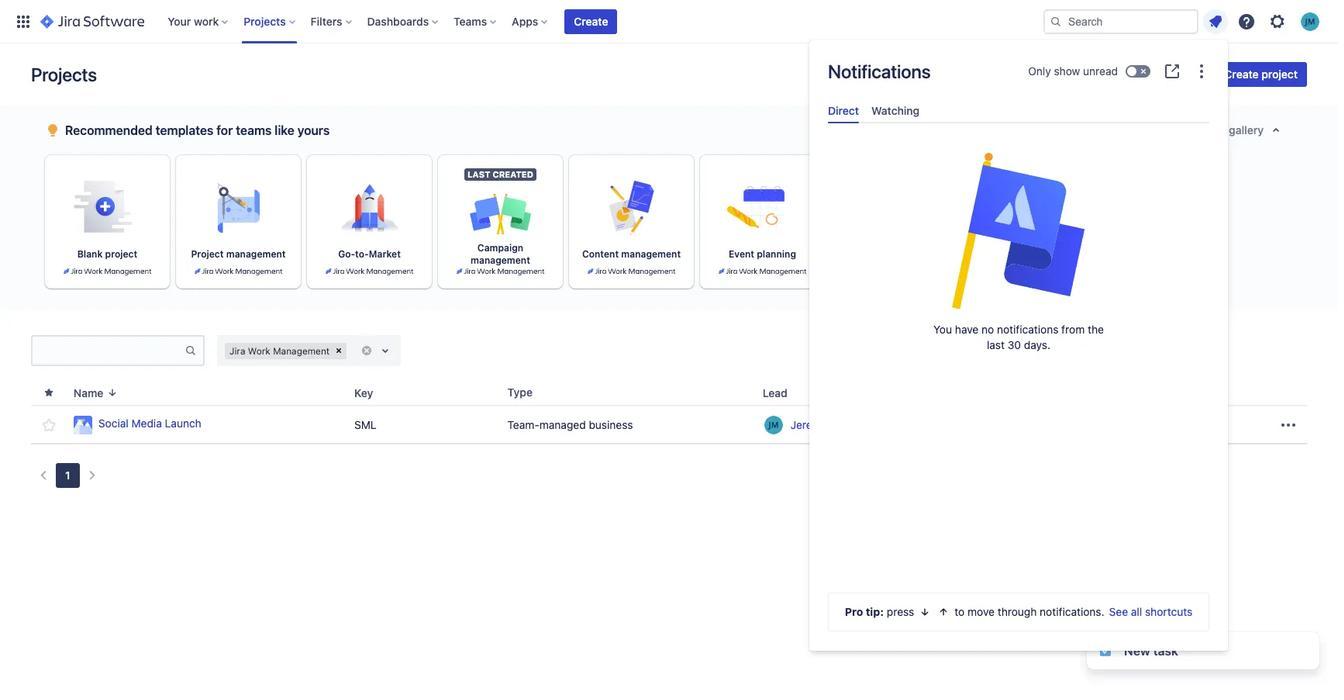 Task type: vqa. For each thing, say whether or not it's contained in the screenshot.
Your work dropdown button
yes



Task type: locate. For each thing, give the bounding box(es) containing it.
open notifications in a new tab image
[[1164, 62, 1182, 81]]

projects inside dropdown button
[[244, 14, 286, 28]]

campaign
[[478, 242, 524, 254]]

arrow up image
[[938, 606, 951, 618]]

1 horizontal spatial templates
[[1021, 258, 1067, 269]]

direct
[[828, 104, 860, 117]]

jeremy
[[791, 418, 828, 431]]

the
[[1088, 323, 1105, 336]]

see all shortcuts button
[[1110, 604, 1193, 620]]

you have no notifications from the last 30 days.
[[934, 323, 1105, 352]]

0 horizontal spatial project
[[105, 248, 138, 260]]

0 vertical spatial all
[[1008, 258, 1019, 269]]

show
[[1055, 64, 1081, 78]]

1 vertical spatial templates
[[1021, 258, 1067, 269]]

jira work management image
[[63, 267, 152, 276], [63, 267, 152, 276], [194, 267, 283, 276], [194, 267, 283, 276], [326, 267, 414, 276], [326, 267, 414, 276], [457, 267, 545, 276], [457, 267, 545, 276], [588, 267, 676, 276], [588, 267, 676, 276], [719, 267, 807, 276], [719, 267, 807, 276]]

1 vertical spatial projects
[[31, 64, 97, 85]]

lead
[[763, 386, 788, 399]]

templates right 'view'
[[1021, 258, 1067, 269]]

unread
[[1084, 64, 1119, 78]]

pro
[[845, 605, 864, 618]]

gallery
[[1230, 123, 1264, 137]]

create inside primary element
[[574, 14, 609, 28]]

direct tab panel
[[822, 123, 1216, 137]]

project right blank
[[105, 248, 138, 260]]

view all templates
[[983, 258, 1067, 269]]

all
[[1008, 258, 1019, 269], [1132, 605, 1143, 618]]

notifications image
[[1207, 12, 1226, 31]]

notifications
[[828, 61, 931, 82]]

None text field
[[33, 340, 185, 361]]

social media launch
[[98, 417, 202, 430]]

management for content
[[622, 248, 681, 260]]

templates
[[156, 123, 214, 137], [1021, 258, 1067, 269]]

last created
[[468, 169, 534, 179]]

0 horizontal spatial management
[[226, 248, 286, 260]]

project inside create project button
[[1262, 67, 1299, 81]]

team-managed business
[[508, 418, 633, 431]]

management inside button
[[622, 248, 681, 260]]

management right content
[[622, 248, 681, 260]]

days.
[[1025, 338, 1051, 352]]

0 horizontal spatial create
[[574, 14, 609, 28]]

more image
[[1280, 415, 1299, 434]]

blank project button
[[45, 155, 170, 289]]

1 horizontal spatial all
[[1132, 605, 1143, 618]]

create right more icon
[[1225, 67, 1259, 81]]

jira
[[230, 345, 245, 356]]

templates left for
[[156, 123, 214, 137]]

project down the settings icon
[[1262, 67, 1299, 81]]

create for create project
[[1225, 67, 1259, 81]]

jira work management
[[230, 345, 330, 356]]

Search field
[[1044, 9, 1199, 34]]

previous image
[[34, 466, 53, 485]]

project inside blank project button
[[105, 248, 138, 260]]

event planning
[[729, 248, 797, 260]]

work
[[248, 345, 271, 356]]

management right project on the top of the page
[[226, 248, 286, 260]]

star social media launch image
[[40, 415, 59, 434]]

2 horizontal spatial management
[[622, 248, 681, 260]]

0 vertical spatial projects
[[244, 14, 286, 28]]

settings image
[[1269, 12, 1288, 31]]

create right apps dropdown button
[[574, 14, 609, 28]]

last
[[987, 338, 1005, 352]]

management for campaign
[[471, 254, 531, 266]]

all inside notifications dialog
[[1132, 605, 1143, 618]]

apps
[[512, 14, 539, 28]]

0 horizontal spatial all
[[1008, 258, 1019, 269]]

1 horizontal spatial projects
[[244, 14, 286, 28]]

view
[[983, 258, 1006, 269]]

projects down appswitcher icon
[[31, 64, 97, 85]]

work
[[194, 14, 219, 28]]

arrow down image
[[920, 606, 932, 618]]

create
[[574, 14, 609, 28], [1225, 67, 1259, 81]]

tab list containing direct
[[822, 98, 1216, 123]]

management inside button
[[226, 248, 286, 260]]

jira software image
[[40, 12, 144, 31], [40, 12, 144, 31]]

1 vertical spatial create
[[1225, 67, 1259, 81]]

0 horizontal spatial templates
[[156, 123, 214, 137]]

1 horizontal spatial project
[[1262, 67, 1299, 81]]

project management
[[191, 248, 286, 260]]

you
[[934, 323, 953, 336]]

name
[[74, 386, 103, 399]]

blank
[[77, 248, 103, 260]]

create for create
[[574, 14, 609, 28]]

all for see
[[1132, 605, 1143, 618]]

banner
[[0, 0, 1339, 43]]

1 vertical spatial all
[[1132, 605, 1143, 618]]

0 vertical spatial templates
[[156, 123, 214, 137]]

management
[[226, 248, 286, 260], [622, 248, 681, 260], [471, 254, 531, 266]]

your profile and settings image
[[1302, 12, 1320, 31]]

all right 'view'
[[1008, 258, 1019, 269]]

type
[[508, 386, 533, 399]]

filters
[[311, 14, 343, 28]]

name button
[[67, 384, 125, 401]]

tab list
[[822, 98, 1216, 123]]

0 vertical spatial create
[[574, 14, 609, 28]]

management down campaign
[[471, 254, 531, 266]]

all right see
[[1132, 605, 1143, 618]]

templates inside button
[[1021, 258, 1067, 269]]

clear image
[[333, 344, 345, 357]]

project
[[1262, 67, 1299, 81], [105, 248, 138, 260]]

recommended templates for teams like yours
[[65, 123, 330, 137]]

1 button
[[56, 463, 80, 488]]

banner containing your work
[[0, 0, 1339, 43]]

1 vertical spatial project
[[105, 248, 138, 260]]

1 horizontal spatial management
[[471, 254, 531, 266]]

filters button
[[306, 9, 358, 34]]

have
[[956, 323, 979, 336]]

0 vertical spatial project
[[1262, 67, 1299, 81]]

teams button
[[449, 9, 503, 34]]

projects right work
[[244, 14, 286, 28]]

1 horizontal spatial create
[[1225, 67, 1259, 81]]

campaign management
[[471, 242, 531, 266]]

event
[[729, 248, 755, 260]]

blank project
[[77, 248, 138, 260]]



Task type: describe. For each thing, give the bounding box(es) containing it.
to-
[[355, 248, 369, 260]]

dashboards
[[367, 14, 429, 28]]

content management button
[[569, 155, 694, 289]]

your work
[[168, 14, 219, 28]]

see
[[1110, 605, 1129, 618]]

your
[[168, 14, 191, 28]]

apps button
[[507, 9, 554, 34]]

notifications
[[998, 323, 1059, 336]]

only show unread
[[1029, 64, 1119, 78]]

create button
[[565, 9, 618, 34]]

like
[[275, 123, 295, 137]]

content management
[[582, 248, 681, 260]]

social media launch link
[[74, 415, 342, 434]]

watching
[[872, 104, 920, 117]]

shortcuts
[[1146, 605, 1193, 618]]

go-
[[338, 248, 355, 260]]

to move through notifications.
[[955, 605, 1105, 618]]

hide gallery button
[[1194, 118, 1295, 143]]

0 horizontal spatial projects
[[31, 64, 97, 85]]

all for view
[[1008, 258, 1019, 269]]

view all templates button
[[963, 155, 1088, 289]]

pro tip: press
[[845, 605, 915, 618]]

market
[[369, 248, 401, 260]]

notifications dialog
[[810, 40, 1229, 651]]

to
[[955, 605, 965, 618]]

teams
[[454, 14, 487, 28]]

open image
[[376, 341, 395, 360]]

primary element
[[9, 0, 1044, 43]]

new
[[1125, 644, 1151, 658]]

search image
[[1050, 15, 1063, 28]]

key button
[[348, 384, 392, 401]]

task
[[1154, 644, 1179, 658]]

only
[[1029, 64, 1052, 78]]

tip:
[[866, 605, 884, 618]]

project for blank project
[[105, 248, 138, 260]]

project
[[191, 248, 224, 260]]

more image
[[1193, 62, 1212, 81]]

appswitcher icon image
[[14, 12, 33, 31]]

team-
[[508, 418, 540, 431]]

management for project
[[226, 248, 286, 260]]

miller
[[831, 418, 858, 431]]

created
[[493, 169, 534, 179]]

jeremy miller link
[[791, 417, 858, 432]]

event planning button
[[700, 155, 825, 289]]

30
[[1008, 338, 1022, 352]]

through
[[998, 605, 1037, 618]]

create project
[[1225, 67, 1299, 81]]

tab list inside notifications dialog
[[822, 98, 1216, 123]]

dashboards button
[[363, 9, 445, 34]]

media
[[132, 417, 162, 430]]

managed
[[540, 418, 586, 431]]

content
[[582, 248, 619, 260]]

jeremy miller
[[791, 418, 858, 431]]

project management button
[[176, 155, 301, 289]]

lead button
[[757, 384, 807, 401]]

last
[[468, 169, 491, 179]]

management
[[273, 345, 330, 356]]

hide gallery
[[1203, 123, 1264, 137]]

next image
[[83, 466, 101, 485]]

launch
[[165, 417, 202, 430]]

hide
[[1203, 123, 1227, 137]]

go-to-market
[[338, 248, 401, 260]]

from
[[1062, 323, 1085, 336]]

move
[[968, 605, 995, 618]]

1
[[65, 469, 70, 482]]

new task
[[1125, 644, 1179, 658]]

help image
[[1238, 12, 1257, 31]]

task icon image
[[1100, 645, 1112, 657]]

social
[[98, 417, 129, 430]]

planning
[[757, 248, 797, 260]]

key
[[355, 386, 373, 399]]

for
[[217, 123, 233, 137]]

recommended
[[65, 123, 153, 137]]

see all shortcuts
[[1110, 605, 1193, 618]]

yours
[[298, 123, 330, 137]]

create project button
[[1216, 62, 1308, 87]]

press
[[887, 605, 915, 618]]

sml
[[355, 418, 377, 431]]

projects button
[[239, 9, 301, 34]]

clear image
[[361, 344, 373, 357]]

your work button
[[163, 9, 234, 34]]

business
[[589, 418, 633, 431]]

teams
[[236, 123, 272, 137]]

go-to-market button
[[307, 155, 432, 289]]

project for create project
[[1262, 67, 1299, 81]]

new task button
[[1088, 632, 1320, 669]]



